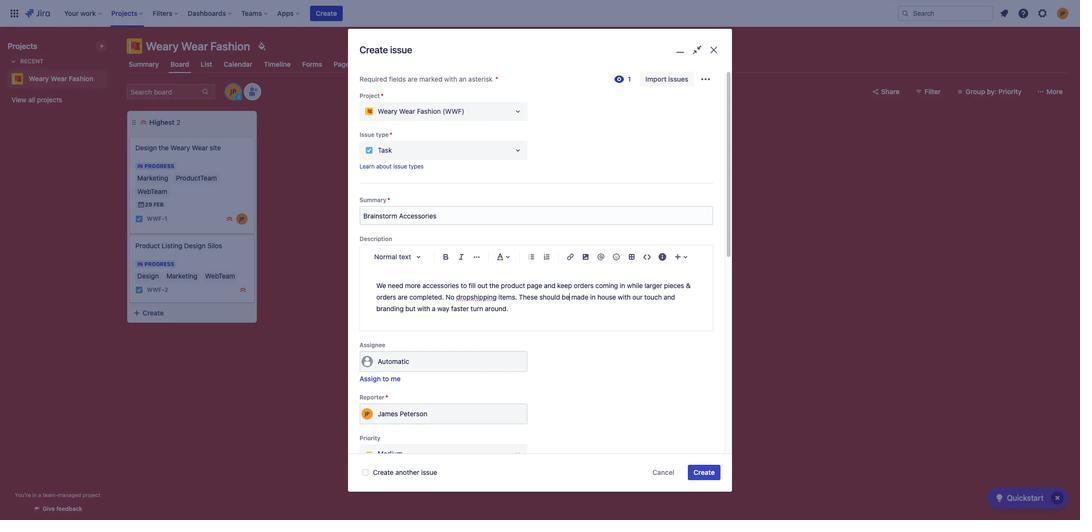 Task type: vqa. For each thing, say whether or not it's contained in the screenshot.
29
yes



Task type: locate. For each thing, give the bounding box(es) containing it.
1 horizontal spatial 2
[[176, 118, 180, 126]]

wwf- for 2
[[147, 286, 165, 294]]

1 horizontal spatial highest image
[[226, 215, 233, 223]]

design left "silos"
[[184, 242, 206, 250]]

*
[[496, 75, 499, 83], [381, 92, 384, 99], [390, 131, 393, 138], [388, 197, 390, 204], [386, 394, 388, 401]]

2 vertical spatial in
[[32, 492, 37, 498]]

with left "our"
[[618, 293, 631, 301]]

1 vertical spatial wwf-
[[147, 286, 165, 294]]

2 wwf- from the top
[[147, 286, 165, 294]]

these
[[519, 293, 538, 301]]

1 vertical spatial to
[[383, 375, 389, 383]]

0 horizontal spatial to
[[383, 375, 389, 383]]

1 horizontal spatial a
[[432, 305, 436, 313]]

task image left wwf-1 link
[[135, 215, 143, 223]]

1 vertical spatial in
[[591, 293, 596, 301]]

2 vertical spatial issue
[[421, 468, 437, 476]]

should
[[540, 293, 560, 301]]

0 horizontal spatial weary wear fashion
[[29, 74, 93, 83]]

silos
[[208, 242, 222, 250]]

weary inside the create issue dialog
[[378, 107, 398, 115]]

summary inside 'link'
[[129, 60, 159, 68]]

we
[[377, 282, 386, 290]]

1 horizontal spatial to
[[461, 282, 467, 290]]

2 for highest 2
[[176, 118, 180, 126]]

0 vertical spatial progress
[[145, 163, 174, 169]]

0 vertical spatial weary wear fashion
[[146, 39, 250, 53]]

1 horizontal spatial in
[[591, 293, 596, 301]]

table image
[[626, 251, 638, 263]]

issue up reports
[[390, 44, 412, 55]]

with down completed. at the left bottom
[[418, 305, 430, 313]]

wwf-2
[[147, 286, 168, 294]]

with
[[444, 75, 457, 83], [618, 293, 631, 301], [418, 305, 430, 313]]

1 horizontal spatial create button
[[310, 6, 343, 21]]

cancel
[[653, 468, 675, 476]]

the right out
[[490, 282, 499, 290]]

2 right the highest
[[176, 118, 180, 126]]

highest image
[[140, 119, 147, 126], [226, 215, 233, 223]]

site
[[210, 144, 221, 152]]

forms
[[302, 60, 322, 68]]

* right reporter
[[386, 394, 388, 401]]

create
[[316, 9, 337, 17], [360, 44, 388, 55], [143, 309, 164, 317], [373, 468, 394, 476], [694, 468, 715, 476]]

1 vertical spatial are
[[398, 293, 408, 301]]

1 vertical spatial the
[[490, 282, 499, 290]]

1 vertical spatial 2
[[165, 286, 168, 294]]

italic ⌘i image
[[456, 251, 467, 263]]

required
[[360, 75, 387, 83]]

in progress down product
[[137, 261, 174, 267]]

0 vertical spatial a
[[432, 305, 436, 313]]

2 down listing
[[165, 286, 168, 294]]

weary
[[146, 39, 179, 53], [29, 74, 49, 83], [378, 107, 398, 115], [171, 144, 190, 152]]

1 vertical spatial progress
[[145, 261, 174, 267]]

automatic
[[378, 358, 409, 366]]

0 horizontal spatial summary
[[129, 60, 159, 68]]

task image left wwf-2 link
[[135, 286, 143, 294]]

1 in from the top
[[137, 163, 143, 169]]

1 vertical spatial design
[[184, 242, 206, 250]]

assign
[[360, 375, 381, 383]]

29
[[145, 201, 152, 207]]

29 february 2024 image
[[137, 201, 145, 208], [137, 201, 145, 208]]

1 horizontal spatial the
[[490, 282, 499, 290]]

a left the way
[[432, 305, 436, 313]]

1 task image from the top
[[135, 215, 143, 223]]

a left team-
[[38, 492, 41, 498]]

orders up branding on the left of page
[[377, 293, 396, 301]]

task
[[378, 146, 392, 154]]

0 vertical spatial task image
[[135, 215, 143, 223]]

bullet list ⌘⇧8 image
[[526, 251, 537, 263]]

be
[[562, 293, 570, 301]]

0 vertical spatial in progress
[[137, 163, 174, 169]]

in progress for product
[[137, 261, 174, 267]]

normal text button
[[370, 247, 430, 268]]

recent
[[20, 58, 43, 65]]

1 horizontal spatial summary
[[360, 197, 387, 204]]

1
[[165, 215, 167, 223]]

0 horizontal spatial orders
[[377, 293, 396, 301]]

list
[[201, 60, 212, 68]]

wwf-
[[147, 215, 165, 223], [147, 286, 165, 294]]

to left the me
[[383, 375, 389, 383]]

2 task image from the top
[[135, 286, 143, 294]]

in for product listing design silos
[[137, 261, 143, 267]]

issue type *
[[360, 131, 393, 138]]

1 horizontal spatial weary wear fashion
[[146, 39, 250, 53]]

0 horizontal spatial and
[[544, 282, 556, 290]]

more
[[405, 282, 421, 290]]

in down "design the weary wear site"
[[137, 163, 143, 169]]

description
[[360, 235, 392, 243]]

0 vertical spatial to
[[461, 282, 467, 290]]

are down "reports" link
[[408, 75, 418, 83]]

about
[[376, 163, 392, 170]]

link image
[[565, 251, 576, 263]]

around.
[[485, 305, 509, 313]]

add people image
[[247, 86, 258, 97]]

open image
[[512, 106, 524, 117], [512, 448, 524, 460]]

* down learn about issue types
[[388, 197, 390, 204]]

wear down fields
[[399, 107, 415, 115]]

summary inside the create issue dialog
[[360, 197, 387, 204]]

give
[[43, 505, 55, 512]]

and down 'pieces'
[[664, 293, 675, 301]]

calendar
[[224, 60, 252, 68]]

1 vertical spatial in progress
[[137, 261, 174, 267]]

create another issue
[[373, 468, 437, 476]]

team-
[[43, 492, 58, 498]]

to inside button
[[383, 375, 389, 383]]

summary for summary *
[[360, 197, 387, 204]]

1 vertical spatial in
[[137, 261, 143, 267]]

2 vertical spatial with
[[418, 305, 430, 313]]

type
[[376, 131, 389, 138]]

types
[[409, 163, 424, 170]]

calendar link
[[222, 56, 254, 73]]

issue
[[390, 44, 412, 55], [393, 163, 407, 170], [421, 468, 437, 476]]

medium
[[378, 450, 403, 458]]

2 horizontal spatial fashion
[[417, 107, 441, 115]]

1 progress from the top
[[145, 163, 174, 169]]

the
[[159, 144, 169, 152], [490, 282, 499, 290]]

fashion up view all projects link
[[69, 74, 93, 83]]

wear up list
[[181, 39, 208, 53]]

fashion left '(wwf)'
[[417, 107, 441, 115]]

are down need
[[398, 293, 408, 301]]

with left an
[[444, 75, 457, 83]]

while
[[627, 282, 643, 290]]

1 open image from the top
[[512, 106, 524, 117]]

fill
[[469, 282, 476, 290]]

wwf- down 29 feb
[[147, 215, 165, 223]]

summary
[[129, 60, 159, 68], [360, 197, 387, 204]]

progress down product
[[145, 261, 174, 267]]

0 horizontal spatial design
[[135, 144, 157, 152]]

0 vertical spatial create button
[[310, 6, 343, 21]]

dropshipping
[[456, 293, 497, 301]]

2 in from the top
[[137, 261, 143, 267]]

(wwf)
[[443, 107, 465, 115]]

1 vertical spatial open image
[[512, 448, 524, 460]]

cancel button
[[647, 465, 681, 480]]

* right the project
[[381, 92, 384, 99]]

issue left types
[[393, 163, 407, 170]]

create button inside the primary element
[[310, 6, 343, 21]]

more formatting image
[[471, 251, 483, 263]]

design down the highest
[[135, 144, 157, 152]]

task image for wwf-2
[[135, 286, 143, 294]]

in down product
[[137, 261, 143, 267]]

0 vertical spatial in
[[620, 282, 626, 290]]

highest
[[149, 118, 175, 126]]

learn about issue types link
[[360, 163, 424, 170]]

* right asterisk
[[496, 75, 499, 83]]

1 vertical spatial summary
[[360, 197, 387, 204]]

1 vertical spatial issue
[[393, 163, 407, 170]]

project
[[360, 92, 380, 99]]

0 vertical spatial are
[[408, 75, 418, 83]]

the down highest 2
[[159, 144, 169, 152]]

reporter *
[[360, 394, 388, 401]]

list link
[[199, 56, 214, 73]]

0 horizontal spatial a
[[38, 492, 41, 498]]

code snippet image
[[642, 251, 653, 263]]

an
[[459, 75, 467, 83]]

2 vertical spatial james peterson image
[[362, 408, 373, 420]]

1 horizontal spatial design
[[184, 242, 206, 250]]

Description - Main content area, start typing to enter text. text field
[[377, 280, 697, 315]]

weary down project *
[[378, 107, 398, 115]]

1 vertical spatial fashion
[[69, 74, 93, 83]]

weary wear fashion (wwf)
[[378, 107, 465, 115]]

1 in progress from the top
[[137, 163, 174, 169]]

view all projects link
[[8, 91, 108, 109]]

and
[[544, 282, 556, 290], [664, 293, 675, 301]]

normal text
[[374, 253, 411, 261]]

1 vertical spatial create button
[[127, 305, 257, 322]]

emoji image
[[611, 251, 622, 263]]

collapse recent projects image
[[8, 56, 19, 67]]

to left fill at the left bottom of the page
[[461, 282, 467, 290]]

2 for wwf-2
[[165, 286, 168, 294]]

0 vertical spatial open image
[[512, 106, 524, 117]]

info panel image
[[657, 251, 669, 263]]

task image
[[135, 215, 143, 223], [135, 286, 143, 294]]

Search board text field
[[128, 85, 201, 98]]

more image
[[700, 73, 712, 85]]

0 vertical spatial summary
[[129, 60, 159, 68]]

1 vertical spatial weary wear fashion
[[29, 74, 93, 83]]

summary up search board text field
[[129, 60, 159, 68]]

1 horizontal spatial fashion
[[210, 39, 250, 53]]

search image
[[902, 9, 910, 17]]

add image, video, or file image
[[580, 251, 592, 263]]

2 vertical spatial fashion
[[417, 107, 441, 115]]

weary wear fashion up view all projects link
[[29, 74, 93, 83]]

1 wwf- from the top
[[147, 215, 165, 223]]

weary wear fashion up list
[[146, 39, 250, 53]]

&
[[686, 282, 691, 290]]

weary wear fashion
[[146, 39, 250, 53], [29, 74, 93, 83]]

2 in progress from the top
[[137, 261, 174, 267]]

0 horizontal spatial 2
[[165, 286, 168, 294]]

1 vertical spatial and
[[664, 293, 675, 301]]

None text field
[[361, 207, 713, 224]]

me
[[391, 375, 401, 383]]

2 progress from the top
[[145, 261, 174, 267]]

discard & close image
[[707, 43, 721, 57]]

0 horizontal spatial the
[[159, 144, 169, 152]]

2 horizontal spatial with
[[618, 293, 631, 301]]

0 vertical spatial fashion
[[210, 39, 250, 53]]

2 vertical spatial create button
[[688, 465, 721, 480]]

fashion
[[210, 39, 250, 53], [69, 74, 93, 83], [417, 107, 441, 115]]

tab list
[[121, 56, 1075, 73]]

2 open image from the top
[[512, 448, 524, 460]]

2
[[176, 118, 180, 126], [165, 286, 168, 294]]

assign to me
[[360, 375, 401, 383]]

feedback
[[56, 505, 82, 512]]

none text field inside the create issue dialog
[[361, 207, 713, 224]]

0 vertical spatial wwf-
[[147, 215, 165, 223]]

bold ⌘b image
[[440, 251, 452, 263]]

issue right another
[[421, 468, 437, 476]]

0 horizontal spatial with
[[418, 305, 430, 313]]

james peterson image
[[226, 84, 241, 99], [236, 213, 248, 225], [362, 408, 373, 420]]

1 vertical spatial orders
[[377, 293, 396, 301]]

to
[[461, 282, 467, 290], [383, 375, 389, 383]]

learn
[[360, 163, 375, 170]]

jira image
[[25, 7, 50, 19], [25, 7, 50, 19]]

highest image
[[239, 286, 247, 294]]

progress down "design the weary wear site"
[[145, 163, 174, 169]]

wear up view all projects link
[[51, 74, 67, 83]]

1 vertical spatial task image
[[135, 286, 143, 294]]

fashion up calendar at the left
[[210, 39, 250, 53]]

1 horizontal spatial with
[[444, 75, 457, 83]]

in progress down "design the weary wear site"
[[137, 163, 174, 169]]

0 vertical spatial 2
[[176, 118, 180, 126]]

reports
[[397, 60, 422, 68]]

1 vertical spatial a
[[38, 492, 41, 498]]

wear left site
[[192, 144, 208, 152]]

board
[[170, 60, 189, 68]]

wear
[[181, 39, 208, 53], [51, 74, 67, 83], [399, 107, 415, 115], [192, 144, 208, 152]]

0 horizontal spatial highest image
[[140, 119, 147, 126]]

but
[[406, 305, 416, 313]]

reports link
[[395, 56, 423, 73]]

* for summary *
[[388, 197, 390, 204]]

in left while
[[620, 282, 626, 290]]

wwf-2 link
[[147, 286, 168, 294]]

wwf- down product
[[147, 286, 165, 294]]

0 vertical spatial in
[[137, 163, 143, 169]]

import issues link
[[640, 71, 694, 87]]

in right you're on the bottom of the page
[[32, 492, 37, 498]]

are
[[408, 75, 418, 83], [398, 293, 408, 301]]

summary down learn
[[360, 197, 387, 204]]

in
[[137, 163, 143, 169], [137, 261, 143, 267]]

and up should
[[544, 282, 556, 290]]

out
[[478, 282, 488, 290]]

progress for listing
[[145, 261, 174, 267]]

in right made
[[591, 293, 596, 301]]

orders up made
[[574, 282, 594, 290]]

0 vertical spatial orders
[[574, 282, 594, 290]]



Task type: describe. For each thing, give the bounding box(es) containing it.
in progress for design
[[137, 163, 174, 169]]

0 horizontal spatial in
[[32, 492, 37, 498]]

in for design the weary wear site
[[137, 163, 143, 169]]

weary down highest 2
[[171, 144, 190, 152]]

view
[[12, 96, 26, 104]]

forms link
[[300, 56, 324, 73]]

issue for another
[[421, 468, 437, 476]]

quickstart
[[1007, 494, 1044, 502]]

2 horizontal spatial in
[[620, 282, 626, 290]]

required fields are marked with an asterisk *
[[360, 75, 499, 83]]

page
[[527, 282, 543, 290]]

tab list containing board
[[121, 56, 1075, 73]]

open image
[[512, 144, 524, 156]]

issue
[[360, 131, 375, 138]]

import
[[646, 75, 667, 83]]

give feedback button
[[27, 501, 88, 517]]

summary for summary
[[129, 60, 159, 68]]

learn about issue types
[[360, 163, 424, 170]]

james peterson
[[378, 410, 428, 418]]

0 vertical spatial and
[[544, 282, 556, 290]]

1 vertical spatial with
[[618, 293, 631, 301]]

1 vertical spatial james peterson image
[[236, 213, 248, 225]]

numbered list ⌘⇧7 image
[[541, 251, 553, 263]]

way
[[438, 305, 450, 313]]

product listing design silos
[[135, 242, 222, 250]]

timeline link
[[262, 56, 293, 73]]

summary *
[[360, 197, 390, 204]]

keep
[[558, 282, 572, 290]]

weary down "recent"
[[29, 74, 49, 83]]

open image for weary wear fashion (wwf)
[[512, 106, 524, 117]]

all
[[28, 96, 35, 104]]

larger
[[645, 282, 663, 290]]

mention image
[[596, 251, 607, 263]]

pieces
[[664, 282, 685, 290]]

* right the type
[[390, 131, 393, 138]]

faster
[[451, 305, 469, 313]]

Search field
[[898, 6, 994, 21]]

0 vertical spatial issue
[[390, 44, 412, 55]]

items.
[[499, 293, 517, 301]]

29 feb
[[145, 201, 164, 207]]

made
[[572, 293, 589, 301]]

check image
[[994, 492, 1006, 504]]

* for reporter *
[[386, 394, 388, 401]]

1 vertical spatial highest image
[[226, 215, 233, 223]]

create issue
[[360, 44, 412, 55]]

1 horizontal spatial and
[[664, 293, 675, 301]]

0 horizontal spatial create button
[[127, 305, 257, 322]]

managed
[[58, 492, 81, 498]]

completed.
[[410, 293, 444, 301]]

view all projects
[[12, 96, 62, 104]]

peterson
[[400, 410, 428, 418]]

text
[[399, 253, 411, 261]]

0 vertical spatial james peterson image
[[226, 84, 241, 99]]

0 vertical spatial highest image
[[140, 119, 147, 126]]

listing
[[162, 242, 182, 250]]

product
[[135, 242, 160, 250]]

create inside the primary element
[[316, 9, 337, 17]]

wear inside weary wear fashion link
[[51, 74, 67, 83]]

summary link
[[127, 56, 161, 73]]

feb
[[154, 201, 164, 207]]

pages link
[[332, 56, 355, 73]]

you're
[[15, 492, 31, 498]]

create banner
[[0, 0, 1081, 27]]

priority
[[360, 435, 381, 442]]

create issue dialog
[[348, 29, 732, 520]]

we need more accessories to fill out the product page and keep orders coming in while larger pieces & orders are completed. no dropshipping items. these should be made in house with our touch and branding but with a way faster turn around.
[[377, 282, 693, 313]]

design the weary wear site
[[135, 144, 221, 152]]

highest 2
[[149, 118, 180, 126]]

projects
[[8, 42, 37, 50]]

import issues
[[646, 75, 689, 83]]

* for project *
[[381, 92, 384, 99]]

a inside we need more accessories to fill out the product page and keep orders coming in while larger pieces & orders are completed. no dropshipping items. these should be made in house with our touch and branding but with a way faster turn around.
[[432, 305, 436, 313]]

progress for the
[[145, 163, 174, 169]]

product
[[501, 282, 525, 290]]

coming
[[596, 282, 618, 290]]

issue for about
[[393, 163, 407, 170]]

fields
[[389, 75, 406, 83]]

0 vertical spatial design
[[135, 144, 157, 152]]

the inside we need more accessories to fill out the product page and keep orders coming in while larger pieces & orders are completed. no dropshipping items. these should be made in house with our touch and branding but with a way faster turn around.
[[490, 282, 499, 290]]

you're in a team-managed project
[[15, 492, 100, 498]]

projects
[[37, 96, 62, 104]]

2 horizontal spatial create button
[[688, 465, 721, 480]]

accessories
[[423, 282, 459, 290]]

house
[[598, 293, 616, 301]]

open image for medium
[[512, 448, 524, 460]]

asterisk
[[469, 75, 493, 83]]

0 vertical spatial the
[[159, 144, 169, 152]]

are inside we need more accessories to fill out the product page and keep orders coming in while larger pieces & orders are completed. no dropshipping items. these should be made in house with our touch and branding but with a way faster turn around.
[[398, 293, 408, 301]]

project *
[[360, 92, 384, 99]]

to inside we need more accessories to fill out the product page and keep orders coming in while larger pieces & orders are completed. no dropshipping items. these should be made in house with our touch and branding but with a way faster turn around.
[[461, 282, 467, 290]]

wwf-1
[[147, 215, 167, 223]]

issues
[[669, 75, 689, 83]]

dismiss quickstart image
[[1050, 490, 1066, 506]]

wear inside the create issue dialog
[[399, 107, 415, 115]]

weary wear fashion link
[[8, 69, 104, 88]]

wwf-1 link
[[147, 215, 167, 223]]

marked
[[420, 75, 443, 83]]

need
[[388, 282, 403, 290]]

task image for wwf-1
[[135, 215, 143, 223]]

issues link
[[363, 56, 387, 73]]

james
[[378, 410, 398, 418]]

primary element
[[6, 0, 898, 27]]

another
[[396, 468, 420, 476]]

timeline
[[264, 60, 291, 68]]

assign to me button
[[360, 374, 401, 384]]

give feedback
[[43, 505, 82, 512]]

automatic image
[[362, 356, 373, 368]]

1 horizontal spatial orders
[[574, 282, 594, 290]]

0 horizontal spatial fashion
[[69, 74, 93, 83]]

project
[[83, 492, 100, 498]]

weary up board in the left top of the page
[[146, 39, 179, 53]]

minimize image
[[674, 43, 688, 57]]

0 vertical spatial with
[[444, 75, 457, 83]]

quickstart button
[[988, 487, 1069, 509]]

issues
[[365, 60, 385, 68]]

fashion inside the create issue dialog
[[417, 107, 441, 115]]

wwf- for 1
[[147, 215, 165, 223]]

exit full screen image
[[690, 43, 704, 57]]



